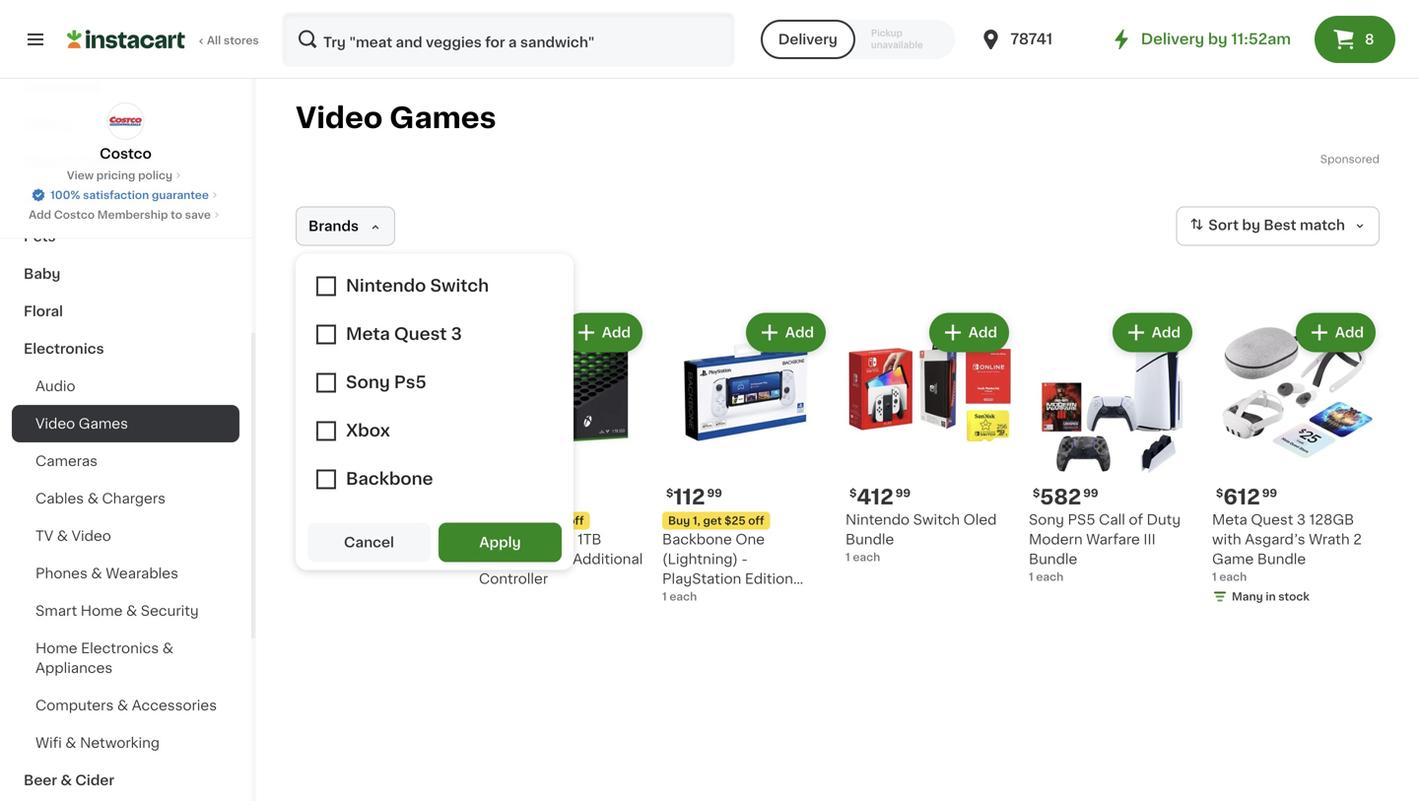 Task type: vqa. For each thing, say whether or not it's contained in the screenshot.
first Paper from left
no



Task type: locate. For each thing, give the bounding box(es) containing it.
delivery for delivery
[[779, 33, 838, 46]]

with inside meta quest 3 128gb with asgard's wrath 2 game bundle 1 each
[[1213, 533, 1242, 547]]

each down "412"
[[853, 552, 881, 563]]

games
[[390, 104, 497, 132], [79, 417, 128, 431]]

0 vertical spatial by
[[1209, 32, 1228, 46]]

bundle inside nintendo switch oled bundle 1 each
[[846, 533, 895, 547]]

add for sony ps5 call of duty modern warfare iii bundle
[[1152, 326, 1181, 340]]

nintendo inside nintendo switch oled bundle 1 each
[[846, 513, 910, 527]]

5 99 from the left
[[1263, 488, 1278, 499]]

costco down snacks & candy
[[54, 210, 95, 220]]

0 horizontal spatial by
[[1209, 32, 1228, 46]]

1 99 from the left
[[335, 488, 350, 499]]

get left $25
[[704, 516, 722, 527]]

additional
[[573, 553, 643, 566]]

99 for 582
[[1084, 488, 1099, 499]]

bundle down modern
[[1029, 553, 1078, 566]]

nintendo
[[296, 513, 360, 527], [846, 513, 910, 527]]

each down modern
[[1037, 572, 1064, 583]]

add button for 99
[[381, 315, 458, 351]]

$ inside $ 112 99
[[667, 488, 674, 499]]

video
[[296, 104, 383, 132], [35, 417, 75, 431], [72, 529, 111, 543]]

$110
[[541, 516, 566, 527]]

asgard's
[[1246, 533, 1306, 547]]

& inside the home electronics & appliances
[[162, 642, 174, 656]]

4 99 from the left
[[1084, 488, 1099, 499]]

controller inside the backbone one (lightning) - playstation edition mobile gaming controller for iphone
[[663, 612, 732, 626]]

99 up ps5
[[1084, 488, 1099, 499]]

2 off from the left
[[749, 516, 765, 527]]

delivery inside button
[[779, 33, 838, 46]]

product group containing 67
[[296, 309, 463, 565]]

controller down console
[[479, 572, 548, 586]]

1 horizontal spatial with
[[1213, 533, 1242, 547]]

$ inside the $ 412 99
[[850, 488, 857, 499]]

67 99
[[307, 487, 350, 508]]

99 inside the $ 412 99
[[896, 488, 911, 499]]

5 add button from the left
[[1115, 315, 1191, 351]]

& right tv
[[57, 529, 68, 543]]

off up the x
[[568, 516, 584, 527]]

2 horizontal spatial bundle
[[1258, 553, 1307, 566]]

& right cables
[[87, 492, 99, 506]]

meta quest 3 128gb with asgard's wrath 2 game bundle 1 each
[[1213, 513, 1363, 583]]

& up view
[[64, 155, 75, 169]]

$ up sony
[[1033, 488, 1041, 499]]

sort by
[[1209, 219, 1261, 232]]

xbox
[[479, 533, 514, 547]]

0 horizontal spatial switch
[[363, 513, 410, 527]]

by inside field
[[1243, 219, 1261, 232]]

1 off from the left
[[568, 516, 584, 527]]

2 product group from the left
[[479, 309, 647, 589]]

wifi & networking
[[35, 737, 160, 750]]

household
[[24, 80, 101, 94]]

1 horizontal spatial buy
[[669, 516, 691, 527]]

electronics up audio
[[24, 342, 104, 356]]

1 down playstation
[[663, 592, 667, 602]]

& down view
[[79, 192, 90, 206]]

wonder
[[377, 533, 431, 547]]

home electronics & appliances link
[[12, 630, 240, 687]]

costco link
[[100, 103, 152, 164]]

1
[[296, 552, 300, 563], [846, 552, 851, 563], [1029, 572, 1034, 583], [1213, 572, 1217, 583], [663, 592, 667, 602]]

household link
[[12, 68, 240, 106]]

$ inside $ 612 99
[[1217, 488, 1224, 499]]

edition
[[745, 572, 794, 586]]

2 get from the left
[[704, 516, 722, 527]]

2 vertical spatial video
[[72, 529, 111, 543]]

99 inside $ 612 99
[[1263, 488, 1278, 499]]

home down phones & wearables
[[81, 604, 123, 618]]

each inside meta quest 3 128gb with asgard's wrath 2 game bundle 1 each
[[1220, 572, 1248, 583]]

0 vertical spatial video
[[296, 104, 383, 132]]

& for chargers
[[87, 492, 99, 506]]

1 inside meta quest 3 128gb with asgard's wrath 2 game bundle 1 each
[[1213, 572, 1217, 583]]

buy for xbox series x 1tb console with additional controller
[[485, 516, 507, 527]]

switch up "wonder"
[[363, 513, 410, 527]]

1 1, from the left
[[510, 516, 517, 527]]

seafood
[[78, 155, 138, 169]]

3
[[1298, 513, 1307, 527]]

99 right 112
[[707, 488, 723, 499]]

with
[[1213, 533, 1242, 547], [540, 553, 570, 566]]

0 vertical spatial with
[[1213, 533, 1242, 547]]

xbox series x 1tb console with additional controller
[[479, 533, 643, 586]]

electronics
[[24, 342, 104, 356], [81, 642, 159, 656]]

& for candy
[[79, 192, 90, 206]]

electronics down "smart home & security"
[[81, 642, 159, 656]]

add button for 582
[[1115, 315, 1191, 351]]

with down the x
[[540, 553, 570, 566]]

add for meta quest 3 128gb with asgard's wrath 2 game bundle
[[1336, 326, 1365, 340]]

gaming
[[713, 592, 768, 606]]

1 add button from the left
[[381, 315, 458, 351]]

1 horizontal spatial switch
[[914, 513, 960, 527]]

0 horizontal spatial get
[[520, 516, 539, 527]]

each
[[303, 552, 331, 563], [853, 552, 881, 563], [1037, 572, 1064, 583], [1220, 572, 1248, 583], [670, 592, 697, 602]]

0 horizontal spatial home
[[35, 642, 78, 656]]

buy up xbox on the left
[[485, 516, 507, 527]]

$ up meta
[[1217, 488, 1224, 499]]

nintendo switch super mario bros. wonder 1 each
[[296, 513, 455, 563]]

by right sort
[[1243, 219, 1261, 232]]

3 add button from the left
[[748, 315, 824, 351]]

electronics inside electronics link
[[24, 342, 104, 356]]

audio
[[35, 380, 76, 393]]

0 horizontal spatial delivery
[[779, 33, 838, 46]]

$ 112 99
[[667, 487, 723, 508]]

1 horizontal spatial 1,
[[693, 516, 701, 527]]

1, up backbone
[[693, 516, 701, 527]]

1 horizontal spatial bundle
[[1029, 553, 1078, 566]]

99 up quest
[[1263, 488, 1278, 499]]

99 right "412"
[[896, 488, 911, 499]]

spo
[[1321, 154, 1343, 165]]

& for networking
[[65, 737, 76, 750]]

product group containing 112
[[663, 309, 830, 626]]

99 inside $ 112 99
[[707, 488, 723, 499]]

1 vertical spatial with
[[540, 553, 570, 566]]

baby link
[[12, 255, 240, 293]]

bakery
[[24, 117, 74, 131]]

$
[[667, 488, 674, 499], [850, 488, 857, 499], [1033, 488, 1041, 499], [1217, 488, 1224, 499]]

412
[[857, 487, 894, 508]]

apply
[[480, 536, 521, 550]]

home inside the home electronics & appliances
[[35, 642, 78, 656]]

cameras link
[[12, 443, 240, 480]]

1 vertical spatial home
[[35, 642, 78, 656]]

& inside 'link'
[[65, 737, 76, 750]]

smart
[[35, 604, 77, 618]]

1 down modern
[[1029, 572, 1034, 583]]

smart home & security
[[35, 604, 199, 618]]

switch for 412
[[914, 513, 960, 527]]

0 vertical spatial video games
[[296, 104, 497, 132]]

membership
[[97, 210, 168, 220]]

0 horizontal spatial bundle
[[846, 533, 895, 547]]

2 $ from the left
[[850, 488, 857, 499]]

each inside nintendo switch oled bundle 1 each
[[853, 552, 881, 563]]

nintendo down 67 99
[[296, 513, 360, 527]]

1 vertical spatial video games
[[35, 417, 128, 431]]

playstation
[[663, 572, 742, 586]]

each down mario
[[303, 552, 331, 563]]

3 $ from the left
[[1033, 488, 1041, 499]]

nintendo inside nintendo switch super mario bros. wonder 1 each
[[296, 513, 360, 527]]

duty
[[1147, 513, 1181, 527]]

1 horizontal spatial delivery
[[1142, 32, 1205, 46]]

99 inside 67 99
[[335, 488, 350, 499]]

controller
[[479, 572, 548, 586], [663, 612, 732, 626]]

nintendo down the $ 412 99
[[846, 513, 910, 527]]

0 vertical spatial electronics
[[24, 342, 104, 356]]

get for backbone
[[704, 516, 722, 527]]

home up appliances
[[35, 642, 78, 656]]

costco up view pricing policy link
[[100, 147, 152, 161]]

by left 11:52am
[[1209, 32, 1228, 46]]

2 nintendo from the left
[[846, 513, 910, 527]]

appliances
[[35, 662, 113, 675]]

$ up backbone
[[667, 488, 674, 499]]

& for cider
[[60, 774, 72, 788]]

get for xbox
[[520, 516, 539, 527]]

1 vertical spatial games
[[79, 417, 128, 431]]

6 add button from the left
[[1298, 315, 1375, 351]]

1 down the $ 412 99
[[846, 552, 851, 563]]

$ for 412
[[850, 488, 857, 499]]

view pricing policy
[[67, 170, 173, 181]]

& down phones & wearables link
[[126, 604, 137, 618]]

4 product group from the left
[[846, 309, 1014, 565]]

buy 1, get $25 off
[[669, 516, 765, 527]]

1 horizontal spatial by
[[1243, 219, 1261, 232]]

1 vertical spatial controller
[[663, 612, 732, 626]]

5 product group from the left
[[1029, 309, 1197, 585]]

& for video
[[57, 529, 68, 543]]

1 inside nintendo switch super mario bros. wonder 1 each
[[296, 552, 300, 563]]

iphone
[[758, 612, 806, 626]]

6 product group from the left
[[1213, 309, 1380, 609]]

bundle
[[846, 533, 895, 547], [1029, 553, 1078, 566], [1258, 553, 1307, 566]]

1,
[[510, 516, 517, 527], [693, 516, 701, 527]]

1 inside nintendo switch oled bundle 1 each
[[846, 552, 851, 563]]

switch left oled
[[914, 513, 960, 527]]

0 horizontal spatial controller
[[479, 572, 548, 586]]

switch
[[363, 513, 410, 527], [914, 513, 960, 527]]

wrath
[[1310, 533, 1350, 547]]

satisfaction
[[83, 190, 149, 201]]

0 horizontal spatial costco
[[54, 210, 95, 220]]

get up series
[[520, 516, 539, 527]]

0 horizontal spatial nintendo
[[296, 513, 360, 527]]

1 vertical spatial by
[[1243, 219, 1261, 232]]

& for seafood
[[64, 155, 75, 169]]

1 buy from the left
[[485, 516, 507, 527]]

3 99 from the left
[[896, 488, 911, 499]]

home
[[81, 604, 123, 618], [35, 642, 78, 656]]

$ inside the $ 582 99
[[1033, 488, 1041, 499]]

floral
[[24, 305, 63, 318]]

costco logo image
[[107, 103, 144, 140]]

1 vertical spatial costco
[[54, 210, 95, 220]]

1 horizontal spatial costco
[[100, 147, 152, 161]]

2 add button from the left
[[565, 315, 641, 351]]

4 add button from the left
[[932, 315, 1008, 351]]

buy down 112
[[669, 516, 691, 527]]

1 horizontal spatial nintendo
[[846, 513, 910, 527]]

video games
[[296, 104, 497, 132], [35, 417, 128, 431]]

bundle down "412"
[[846, 533, 895, 547]]

cables & chargers link
[[12, 480, 240, 518]]

1, up xbox on the left
[[510, 516, 517, 527]]

bundle inside sony ps5 call of duty modern warfare iii bundle 1 each
[[1029, 553, 1078, 566]]

0 horizontal spatial with
[[540, 553, 570, 566]]

0 vertical spatial costco
[[100, 147, 152, 161]]

1 down game
[[1213, 572, 1217, 583]]

service type group
[[761, 20, 956, 59]]

& right wifi at the left bottom of page
[[65, 737, 76, 750]]

99
[[335, 488, 350, 499], [707, 488, 723, 499], [896, 488, 911, 499], [1084, 488, 1099, 499], [1263, 488, 1278, 499]]

each down game
[[1220, 572, 1248, 583]]

-
[[742, 553, 748, 566]]

0 horizontal spatial 1,
[[510, 516, 517, 527]]

with down meta
[[1213, 533, 1242, 547]]

0 vertical spatial games
[[390, 104, 497, 132]]

99 inside the $ 582 99
[[1084, 488, 1099, 499]]

1 horizontal spatial home
[[81, 604, 123, 618]]

$ for 582
[[1033, 488, 1041, 499]]

2 99 from the left
[[707, 488, 723, 499]]

1 vertical spatial electronics
[[81, 642, 159, 656]]

cider
[[75, 774, 114, 788]]

1 nintendo from the left
[[296, 513, 360, 527]]

1 vertical spatial video
[[35, 417, 75, 431]]

product group
[[296, 309, 463, 565], [479, 309, 647, 589], [663, 309, 830, 626], [846, 309, 1014, 565], [1029, 309, 1197, 585], [1213, 309, 1380, 609]]

of
[[1129, 513, 1144, 527]]

1 horizontal spatial controller
[[663, 612, 732, 626]]

$ up nintendo switch oled bundle 1 each
[[850, 488, 857, 499]]

0 horizontal spatial buy
[[485, 516, 507, 527]]

1 horizontal spatial get
[[704, 516, 722, 527]]

electronics inside the home electronics & appliances
[[81, 642, 159, 656]]

0 vertical spatial controller
[[479, 572, 548, 586]]

get
[[520, 516, 539, 527], [704, 516, 722, 527]]

candy
[[93, 192, 140, 206]]

beer & cider
[[24, 774, 114, 788]]

& down security
[[162, 642, 174, 656]]

off up one
[[749, 516, 765, 527]]

switch inside nintendo switch super mario bros. wonder 1 each
[[363, 513, 410, 527]]

1 get from the left
[[520, 516, 539, 527]]

& for accessories
[[117, 699, 128, 713]]

1 product group from the left
[[296, 309, 463, 565]]

2 1, from the left
[[693, 516, 701, 527]]

& up networking
[[117, 699, 128, 713]]

2 buy from the left
[[669, 516, 691, 527]]

& right phones
[[91, 567, 102, 581]]

each inside sony ps5 call of duty modern warfare iii bundle 1 each
[[1037, 572, 1064, 583]]

add for nintendo switch oled bundle
[[969, 326, 998, 340]]

1 down mario
[[296, 552, 300, 563]]

modern
[[1029, 533, 1083, 547]]

None search field
[[282, 12, 735, 67]]

best
[[1264, 219, 1297, 232]]

apply button
[[439, 523, 562, 563]]

1 horizontal spatial off
[[749, 516, 765, 527]]

switch inside nintendo switch oled bundle 1 each
[[914, 513, 960, 527]]

all stores link
[[67, 12, 260, 67]]

pets
[[24, 230, 56, 244]]

1 switch from the left
[[363, 513, 410, 527]]

add button
[[381, 315, 458, 351], [565, 315, 641, 351], [748, 315, 824, 351], [932, 315, 1008, 351], [1115, 315, 1191, 351], [1298, 315, 1375, 351]]

product group containing 582
[[1029, 309, 1197, 585]]

controller down mobile
[[663, 612, 732, 626]]

audio link
[[12, 368, 240, 405]]

1 $ from the left
[[667, 488, 674, 499]]

wifi
[[35, 737, 62, 750]]

3 product group from the left
[[663, 309, 830, 626]]

& right beer at the bottom of the page
[[60, 774, 72, 788]]

0 vertical spatial home
[[81, 604, 123, 618]]

0 horizontal spatial off
[[568, 516, 584, 527]]

beer
[[24, 774, 57, 788]]

bundle down asgard's
[[1258, 553, 1307, 566]]

99 right 67
[[335, 488, 350, 499]]

4 $ from the left
[[1217, 488, 1224, 499]]

2 switch from the left
[[914, 513, 960, 527]]

0 horizontal spatial games
[[79, 417, 128, 431]]



Task type: describe. For each thing, give the bounding box(es) containing it.
baby
[[24, 267, 61, 281]]

99 for 112
[[707, 488, 723, 499]]

buy for backbone one (lightning) - playstation edition mobile gaming controller for iphone
[[669, 516, 691, 527]]

8
[[1366, 33, 1375, 46]]

tv & video link
[[12, 518, 240, 555]]

add for backbone one (lightning) - playstation edition mobile gaming controller for iphone
[[786, 326, 814, 340]]

policy
[[138, 170, 173, 181]]

99 for 612
[[1263, 488, 1278, 499]]

sony
[[1029, 513, 1065, 527]]

nintendo for 412
[[846, 513, 910, 527]]

stock
[[1279, 592, 1310, 602]]

612
[[1224, 487, 1261, 508]]

add for nintendo switch super mario bros. wonder
[[419, 326, 448, 340]]

instacart logo image
[[67, 28, 185, 51]]

cancel button
[[308, 523, 431, 563]]

each down playstation
[[670, 592, 697, 602]]

networking
[[80, 737, 160, 750]]

1tb
[[578, 533, 602, 547]]

cables
[[35, 492, 84, 506]]

nintendo for 99
[[296, 513, 360, 527]]

add button for 412
[[932, 315, 1008, 351]]

$ 582 99
[[1033, 487, 1099, 508]]

by for delivery
[[1209, 32, 1228, 46]]

mario
[[296, 533, 335, 547]]

1 horizontal spatial games
[[390, 104, 497, 132]]

x
[[565, 533, 574, 547]]

tv
[[35, 529, 53, 543]]

video games link
[[12, 405, 240, 443]]

delivery by 11:52am link
[[1110, 28, 1292, 51]]

cameras
[[35, 455, 98, 468]]

100% satisfaction guarantee
[[50, 190, 209, 201]]

best match
[[1264, 219, 1346, 232]]

delivery for delivery by 11:52am
[[1142, 32, 1205, 46]]

off for one
[[749, 516, 765, 527]]

smart home & security link
[[12, 593, 240, 630]]

cancel
[[344, 536, 394, 550]]

save
[[185, 210, 211, 220]]

100% satisfaction guarantee button
[[31, 183, 221, 203]]

& for wearables
[[91, 567, 102, 581]]

1, for backbone
[[693, 516, 701, 527]]

meat & seafood
[[24, 155, 138, 169]]

wearables
[[106, 567, 178, 581]]

switch for 99
[[363, 513, 410, 527]]

Search field
[[284, 14, 733, 65]]

buy 1, get $110 off
[[485, 516, 584, 527]]

product group containing 412
[[846, 309, 1014, 565]]

chargers
[[102, 492, 166, 506]]

all
[[207, 35, 221, 46]]

many
[[1233, 592, 1264, 602]]

quest
[[1252, 513, 1294, 527]]

582
[[1041, 487, 1082, 508]]

112
[[674, 487, 706, 508]]

security
[[141, 604, 199, 618]]

$ for 612
[[1217, 488, 1224, 499]]

snacks & candy
[[24, 192, 140, 206]]

super
[[414, 513, 455, 527]]

home electronics & appliances
[[35, 642, 174, 675]]

with inside xbox series x 1tb console with additional controller
[[540, 553, 570, 566]]

78741 button
[[979, 12, 1098, 67]]

0 horizontal spatial video games
[[35, 417, 128, 431]]

ps5
[[1068, 513, 1096, 527]]

1 horizontal spatial video games
[[296, 104, 497, 132]]

to
[[171, 210, 182, 220]]

match
[[1301, 219, 1346, 232]]

meta
[[1213, 513, 1248, 527]]

controller inside xbox series x 1tb console with additional controller
[[479, 572, 548, 586]]

1, for xbox
[[510, 516, 517, 527]]

computers
[[35, 699, 114, 713]]

add costco membership to save link
[[29, 207, 223, 223]]

delivery by 11:52am
[[1142, 32, 1292, 46]]

floral link
[[12, 293, 240, 330]]

$25
[[725, 516, 746, 527]]

view pricing policy link
[[67, 168, 184, 183]]

67
[[307, 487, 333, 508]]

one
[[736, 533, 765, 547]]

add costco membership to save
[[29, 210, 211, 220]]

128gb
[[1310, 513, 1355, 527]]

tv & video
[[35, 529, 111, 543]]

warfare
[[1087, 533, 1141, 547]]

(lightning)
[[663, 553, 738, 566]]

add button for 612
[[1298, 315, 1375, 351]]

Best match Sort by field
[[1177, 207, 1380, 246]]

1 inside sony ps5 call of duty modern warfare iii bundle 1 each
[[1029, 572, 1034, 583]]

brands
[[309, 219, 359, 233]]

99 for 412
[[896, 488, 911, 499]]

pets link
[[12, 218, 240, 255]]

bros.
[[338, 533, 374, 547]]

game
[[1213, 553, 1255, 566]]

backbone one (lightning) - playstation edition mobile gaming controller for iphone
[[663, 533, 806, 626]]

series
[[518, 533, 561, 547]]

78741
[[1011, 32, 1053, 46]]

$562.99 element
[[479, 485, 647, 510]]

meat
[[24, 155, 60, 169]]

bakery link
[[12, 106, 240, 143]]

$ for 112
[[667, 488, 674, 499]]

each inside nintendo switch super mario bros. wonder 1 each
[[303, 552, 331, 563]]

1 each
[[663, 592, 697, 602]]

call
[[1100, 513, 1126, 527]]

many in stock
[[1233, 592, 1310, 602]]

iii
[[1144, 533, 1156, 547]]

product group containing add
[[479, 309, 647, 589]]

add for xbox series x 1tb console with additional controller
[[602, 326, 631, 340]]

accessories
[[132, 699, 217, 713]]

nintendo switch oled bundle 1 each
[[846, 513, 997, 563]]

console
[[479, 553, 537, 566]]

by for sort
[[1243, 219, 1261, 232]]

$ 612 99
[[1217, 487, 1278, 508]]

view
[[67, 170, 94, 181]]

bundle inside meta quest 3 128gb with asgard's wrath 2 game bundle 1 each
[[1258, 553, 1307, 566]]

phones
[[35, 567, 88, 581]]

off for series
[[568, 516, 584, 527]]

8 button
[[1315, 16, 1396, 63]]

product group containing 612
[[1213, 309, 1380, 609]]

$ 412 99
[[850, 487, 911, 508]]



